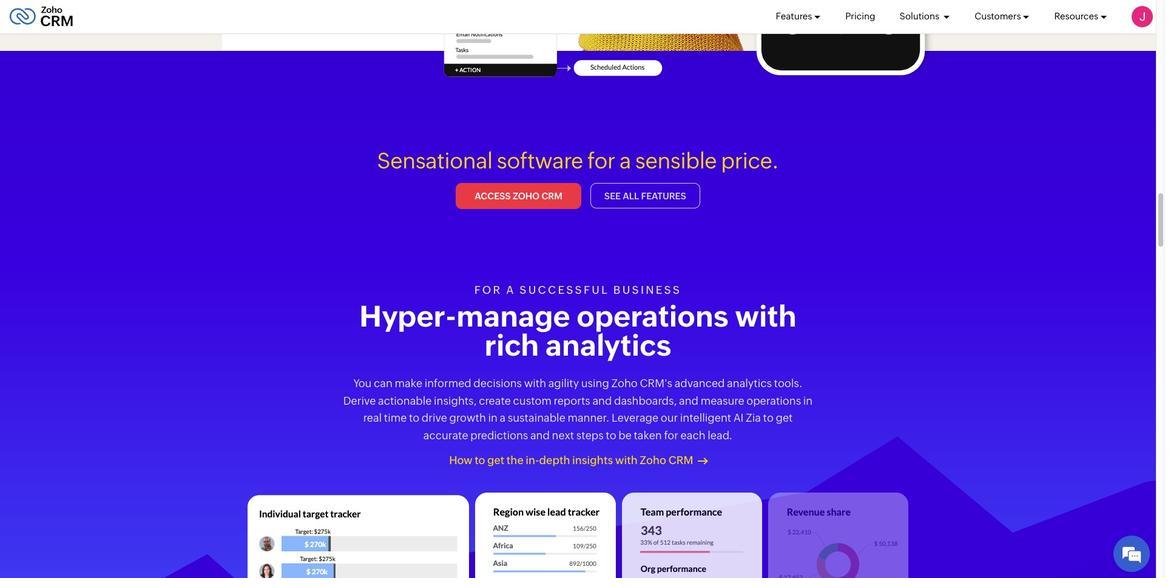 Task type: describe. For each thing, give the bounding box(es) containing it.
leverage
[[612, 412, 659, 425]]

operations inside the advanced analytics tools. derive actionable insights, create custom reports and dashboards, and measure operations in real time to drive growth in a sustainable manner. leverage our intelligent ai zia to get accurate predictions and next steps to be taken for each lead.
[[747, 395, 801, 408]]

tools.
[[774, 377, 803, 390]]

pricing
[[846, 11, 876, 22]]

0 horizontal spatial and
[[530, 430, 550, 443]]

sensational software for a sensible price.
[[377, 149, 779, 174]]

analytics inside for a successful business hyper-manage operations with rich analytics
[[545, 329, 672, 363]]

resources link
[[1054, 0, 1108, 33]]

hyper-
[[359, 300, 457, 334]]

manage
[[457, 300, 570, 334]]

features
[[776, 11, 812, 22]]

1 vertical spatial in
[[488, 412, 498, 425]]

using
[[581, 377, 609, 390]]

agility
[[548, 377, 579, 390]]

ai
[[734, 412, 744, 425]]

access zoho crm link
[[456, 183, 581, 209]]

you
[[353, 377, 372, 390]]

crm inside access zoho crm link
[[542, 191, 563, 202]]

can
[[374, 377, 393, 390]]

zia voice image
[[748, 0, 934, 84]]

to left the be
[[606, 430, 616, 443]]

0 vertical spatial a
[[620, 149, 631, 174]]

reports
[[554, 395, 590, 408]]

crm's
[[640, 377, 672, 390]]

with for insights
[[615, 455, 638, 467]]

in-
[[526, 455, 539, 467]]

insights,
[[434, 395, 477, 408]]

decisions
[[474, 377, 522, 390]]

see all features
[[604, 191, 686, 202]]

how
[[449, 455, 473, 467]]

operations inside for a successful business hyper-manage operations with rich analytics
[[577, 300, 729, 334]]

analytics inside the advanced analytics tools. derive actionable insights, create custom reports and dashboards, and measure operations in real time to drive growth in a sustainable manner. leverage our intelligent ai zia to get accurate predictions and next steps to be taken for each lead.
[[727, 377, 772, 390]]

sustainable
[[508, 412, 566, 425]]

for
[[474, 284, 502, 297]]

lead.
[[708, 430, 733, 443]]

zoho for insights
[[640, 455, 666, 467]]

pricing link
[[846, 0, 876, 33]]

advanced analytics tools. derive actionable insights, create custom reports and dashboards, and measure operations in real time to drive growth in a sustainable manner. leverage our intelligent ai zia to get accurate predictions and next steps to be taken for each lead.
[[343, 377, 813, 443]]

advanced
[[675, 377, 725, 390]]

custom
[[513, 395, 552, 408]]

derive
[[343, 395, 376, 408]]

zia
[[746, 412, 761, 425]]

0 vertical spatial for
[[587, 149, 615, 174]]

to right zia
[[763, 412, 774, 425]]

actionable
[[378, 395, 432, 408]]

growth
[[449, 412, 486, 425]]

be
[[619, 430, 632, 443]]

1 horizontal spatial and
[[593, 395, 612, 408]]

steps
[[576, 430, 604, 443]]

0 vertical spatial zoho
[[513, 191, 540, 202]]

informed
[[425, 377, 471, 390]]

price.
[[721, 149, 779, 174]]

a inside the advanced analytics tools. derive actionable insights, create custom reports and dashboards, and measure operations in real time to drive growth in a sustainable manner. leverage our intelligent ai zia to get accurate predictions and next steps to be taken for each lead.
[[500, 412, 506, 425]]

each
[[681, 430, 706, 443]]

james peterson image
[[1132, 6, 1153, 27]]

access
[[475, 191, 511, 202]]

regional tracker image
[[475, 494, 616, 579]]

dashboards,
[[614, 395, 677, 408]]

resources
[[1054, 11, 1099, 22]]

zoho for agility
[[611, 377, 638, 390]]

workflow image
[[435, 0, 671, 86]]



Task type: locate. For each thing, give the bounding box(es) containing it.
0 vertical spatial get
[[776, 412, 793, 425]]

insights
[[572, 455, 613, 467]]

and down using
[[593, 395, 612, 408]]

the
[[507, 455, 524, 467]]

0 horizontal spatial a
[[500, 412, 506, 425]]

performance tracker image
[[622, 494, 762, 579]]

get
[[776, 412, 793, 425], [487, 455, 505, 467]]

0 horizontal spatial with
[[524, 377, 546, 390]]

0 vertical spatial operations
[[577, 300, 729, 334]]

zoho right access
[[513, 191, 540, 202]]

crm down 'software' at top
[[542, 191, 563, 202]]

drive
[[422, 412, 447, 425]]

a
[[620, 149, 631, 174], [506, 284, 516, 297], [500, 412, 506, 425]]

0 vertical spatial in
[[803, 395, 813, 408]]

individual tracker image
[[248, 494, 469, 579]]

deal card image
[[222, 0, 612, 51]]

to right time
[[409, 412, 419, 425]]

0 horizontal spatial analytics
[[545, 329, 672, 363]]

see
[[604, 191, 621, 202]]

0 horizontal spatial get
[[487, 455, 505, 467]]

see all features link
[[590, 183, 700, 209]]

sensational
[[377, 149, 493, 174]]

0 horizontal spatial zoho
[[513, 191, 540, 202]]

0 vertical spatial with
[[735, 300, 797, 334]]

sensible
[[635, 149, 717, 174]]

2 horizontal spatial with
[[735, 300, 797, 334]]

revenue share image
[[768, 494, 908, 579]]

1 horizontal spatial with
[[615, 455, 638, 467]]

solutions
[[900, 11, 941, 22]]

with
[[735, 300, 797, 334], [524, 377, 546, 390], [615, 455, 638, 467]]

depth
[[539, 455, 570, 467]]

1 vertical spatial get
[[487, 455, 505, 467]]

1 horizontal spatial operations
[[747, 395, 801, 408]]

2 horizontal spatial zoho
[[640, 455, 666, 467]]

for down our
[[664, 430, 679, 443]]

analytics up using
[[545, 329, 672, 363]]

zoho down 'taken'
[[640, 455, 666, 467]]

2 vertical spatial with
[[615, 455, 638, 467]]

a up predictions at bottom left
[[500, 412, 506, 425]]

real
[[363, 412, 382, 425]]

access zoho crm
[[475, 191, 563, 202]]

get left the
[[487, 455, 505, 467]]

for
[[587, 149, 615, 174], [664, 430, 679, 443]]

intelligent
[[680, 412, 731, 425]]

0 vertical spatial analytics
[[545, 329, 672, 363]]

1 vertical spatial zoho
[[611, 377, 638, 390]]

zoho up dashboards, at the right of the page
[[611, 377, 638, 390]]

1 vertical spatial operations
[[747, 395, 801, 408]]

taken
[[634, 430, 662, 443]]

to right how in the left bottom of the page
[[475, 455, 485, 467]]

solutions link
[[900, 0, 951, 33]]

time
[[384, 412, 407, 425]]

next
[[552, 430, 574, 443]]

accurate
[[423, 430, 468, 443]]

with inside for a successful business hyper-manage operations with rich analytics
[[735, 300, 797, 334]]

for inside the advanced analytics tools. derive actionable insights, create custom reports and dashboards, and measure operations in real time to drive growth in a sustainable manner. leverage our intelligent ai zia to get accurate predictions and next steps to be taken for each lead.
[[664, 430, 679, 443]]

customers
[[975, 11, 1021, 22]]

make
[[395, 377, 422, 390]]

measure
[[701, 395, 744, 408]]

for up the see
[[587, 149, 615, 174]]

for a successful business hyper-manage operations with rich analytics
[[359, 284, 797, 363]]

1 horizontal spatial zoho
[[611, 377, 638, 390]]

features link
[[776, 0, 821, 33]]

2 vertical spatial zoho
[[640, 455, 666, 467]]

2 horizontal spatial a
[[620, 149, 631, 174]]

get right zia
[[776, 412, 793, 425]]

software
[[497, 149, 583, 174]]

predictions
[[470, 430, 528, 443]]

operations down business
[[577, 300, 729, 334]]

with for operations
[[735, 300, 797, 334]]

1 vertical spatial analytics
[[727, 377, 772, 390]]

1 horizontal spatial get
[[776, 412, 793, 425]]

1 vertical spatial a
[[506, 284, 516, 297]]

crm
[[542, 191, 563, 202], [669, 455, 693, 467]]

analytics up measure
[[727, 377, 772, 390]]

crm down each
[[669, 455, 693, 467]]

rich
[[485, 329, 539, 363]]

you can make informed decisions with agility using zoho crm's
[[353, 377, 672, 390]]

operations down the "tools."
[[747, 395, 801, 408]]

in
[[803, 395, 813, 408], [488, 412, 498, 425]]

0 horizontal spatial operations
[[577, 300, 729, 334]]

zoho crm logo image
[[9, 3, 73, 30]]

0 horizontal spatial crm
[[542, 191, 563, 202]]

0 horizontal spatial for
[[587, 149, 615, 174]]

2 vertical spatial a
[[500, 412, 506, 425]]

1 horizontal spatial for
[[664, 430, 679, 443]]

our
[[661, 412, 678, 425]]

how to get the in-depth insights with zoho crm
[[449, 455, 693, 467]]

zoho
[[513, 191, 540, 202], [611, 377, 638, 390], [640, 455, 666, 467]]

and
[[593, 395, 612, 408], [679, 395, 699, 408], [530, 430, 550, 443]]

and down 'advanced'
[[679, 395, 699, 408]]

features
[[641, 191, 686, 202]]

1 vertical spatial for
[[664, 430, 679, 443]]

1 vertical spatial crm
[[669, 455, 693, 467]]

0 horizontal spatial in
[[488, 412, 498, 425]]

a inside for a successful business hyper-manage operations with rich analytics
[[506, 284, 516, 297]]

analytics
[[545, 329, 672, 363], [727, 377, 772, 390]]

manner.
[[568, 412, 610, 425]]

1 vertical spatial with
[[524, 377, 546, 390]]

all
[[623, 191, 639, 202]]

1 horizontal spatial crm
[[669, 455, 693, 467]]

get inside the advanced analytics tools. derive actionable insights, create custom reports and dashboards, and measure operations in real time to drive growth in a sustainable manner. leverage our intelligent ai zia to get accurate predictions and next steps to be taken for each lead.
[[776, 412, 793, 425]]

to
[[409, 412, 419, 425], [763, 412, 774, 425], [606, 430, 616, 443], [475, 455, 485, 467]]

business
[[613, 284, 682, 297]]

2 horizontal spatial and
[[679, 395, 699, 408]]

1 horizontal spatial a
[[506, 284, 516, 297]]

successful
[[520, 284, 609, 297]]

and down sustainable
[[530, 430, 550, 443]]

create
[[479, 395, 511, 408]]

a up all
[[620, 149, 631, 174]]

a right for
[[506, 284, 516, 297]]

1 horizontal spatial analytics
[[727, 377, 772, 390]]

0 vertical spatial crm
[[542, 191, 563, 202]]

1 horizontal spatial in
[[803, 395, 813, 408]]

operations
[[577, 300, 729, 334], [747, 395, 801, 408]]



Task type: vqa. For each thing, say whether or not it's contained in the screenshot.
right information.
no



